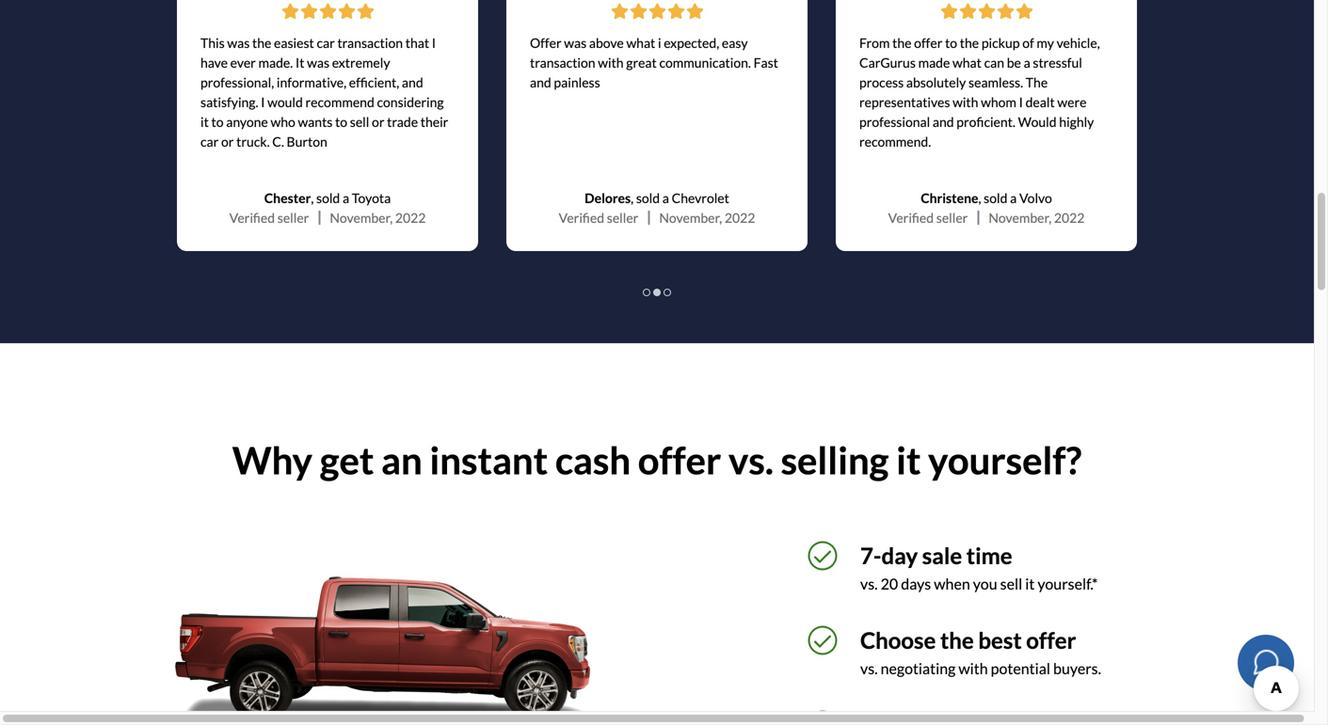Task type: vqa. For each thing, say whether or not it's contained in the screenshot.
below
no



Task type: describe. For each thing, give the bounding box(es) containing it.
what inside from the offer to the pickup of my vehicle, cargurus made what can be a stressful process absolutely seamless. the representatives with whom i dealt were professional and proficient. would highly recommend.
[[953, 55, 982, 71]]

burton
[[287, 134, 327, 150]]

day
[[882, 543, 918, 570]]

why
[[232, 438, 313, 483]]

easy
[[722, 35, 748, 51]]

time
[[967, 543, 1013, 570]]

made.
[[258, 55, 293, 71]]

chester , sold a toyota
[[264, 190, 391, 206]]

vs. for vs. negotiating with potential buyers.
[[860, 660, 878, 678]]

i
[[658, 35, 661, 51]]

, for christene
[[979, 190, 981, 206]]

process
[[860, 74, 904, 90]]

20
[[881, 575, 898, 594]]

this was the easiest car transaction that i have ever made. it was extremely professional, informative, efficient, and satisfying. i would recommend considering it to anyone who wants to sell or trade their car or truck.  c. burton
[[201, 35, 448, 150]]

made
[[918, 55, 950, 71]]

extremely
[[332, 55, 390, 71]]

expected,
[[664, 35, 719, 51]]

verified seller for delores
[[559, 210, 639, 226]]

november, 2022 for chevrolet
[[659, 210, 755, 226]]

professional
[[860, 114, 930, 130]]

easiest
[[274, 35, 314, 51]]

can
[[984, 55, 1005, 71]]

sell inside this was the easiest car transaction that i have ever made. it was extremely professional, informative, efficient, and satisfying. i would recommend considering it to anyone who wants to sell or trade their car or truck.  c. burton
[[350, 114, 369, 130]]

verified for christene
[[888, 210, 934, 226]]

yourself?
[[928, 438, 1082, 483]]

my
[[1037, 35, 1054, 51]]

choose the best offer
[[860, 627, 1076, 654]]

toyota
[[352, 190, 391, 206]]

and inside from the offer to the pickup of my vehicle, cargurus made what can be a stressful process absolutely seamless. the representatives with whom i dealt were professional and proficient. would highly recommend.
[[933, 114, 954, 130]]

were
[[1058, 94, 1087, 110]]

truck.
[[236, 134, 270, 150]]

delores , sold a chevrolet
[[585, 190, 729, 206]]

car image
[[175, 576, 591, 723]]

ever
[[230, 55, 256, 71]]

informative,
[[277, 74, 347, 90]]

yourself.*
[[1038, 575, 1098, 594]]

offer was above what i expected, easy transaction with great communication. fast and painless
[[530, 35, 778, 90]]

seller for christene
[[937, 210, 968, 226]]

0 horizontal spatial to
[[211, 114, 224, 130]]

the
[[1026, 74, 1048, 90]]

pickup
[[982, 35, 1020, 51]]

seamless.
[[969, 74, 1023, 90]]

november, for toyota
[[330, 210, 393, 226]]

verified for delores
[[559, 210, 604, 226]]

selling
[[781, 438, 889, 483]]

the up 'cargurus'
[[893, 35, 912, 51]]

best
[[979, 627, 1022, 654]]

cargurus
[[860, 55, 916, 71]]

satisfying.
[[201, 94, 258, 110]]

1 horizontal spatial i
[[432, 35, 436, 51]]

vehicle,
[[1057, 35, 1100, 51]]

november, for chevrolet
[[659, 210, 722, 226]]

november, 2022 for volvo
[[989, 210, 1085, 226]]

recommend
[[306, 94, 374, 110]]

a for from the offer to the pickup of my vehicle, cargurus made what can be a stressful process absolutely seamless. the representatives with whom i dealt were professional and proficient. would highly recommend.
[[1010, 190, 1017, 206]]

7-day sale time
[[860, 543, 1013, 570]]

potential
[[991, 660, 1051, 678]]

highly
[[1059, 114, 1094, 130]]

1 horizontal spatial to
[[335, 114, 347, 130]]

would
[[267, 94, 303, 110]]

cash
[[555, 438, 631, 483]]

negotiating
[[881, 660, 956, 678]]

trade
[[387, 114, 418, 130]]

with inside from the offer to the pickup of my vehicle, cargurus made what can be a stressful process absolutely seamless. the representatives with whom i dealt were professional and proficient. would highly recommend.
[[953, 94, 979, 110]]

fast
[[754, 55, 778, 71]]

seller for chester
[[277, 210, 309, 226]]

communication.
[[659, 55, 751, 71]]

christene , sold a volvo
[[921, 190, 1052, 206]]

efficient,
[[349, 74, 399, 90]]

choose
[[860, 627, 936, 654]]

when
[[934, 575, 970, 594]]

open chat window image
[[1251, 648, 1281, 678]]

1 horizontal spatial it
[[896, 438, 921, 483]]

and inside offer was above what i expected, easy transaction with great communication. fast and painless
[[530, 74, 551, 90]]

recommend.
[[860, 134, 931, 150]]

2 vertical spatial it
[[1025, 575, 1035, 594]]

absolutely
[[906, 74, 966, 90]]

a inside from the offer to the pickup of my vehicle, cargurus made what can be a stressful process absolutely seamless. the representatives with whom i dealt were professional and proficient. would highly recommend.
[[1024, 55, 1031, 71]]

verified for chester
[[229, 210, 275, 226]]

1 horizontal spatial was
[[307, 55, 330, 71]]

with inside offer was above what i expected, easy transaction with great communication. fast and painless
[[598, 55, 624, 71]]

it inside this was the easiest car transaction that i have ever made. it was extremely professional, informative, efficient, and satisfying. i would recommend considering it to anyone who wants to sell or trade their car or truck.  c. burton
[[201, 114, 209, 130]]

was for offer
[[564, 35, 587, 51]]

dealt
[[1026, 94, 1055, 110]]

above
[[589, 35, 624, 51]]

professional,
[[201, 74, 274, 90]]

, for delores
[[631, 190, 634, 206]]



Task type: locate. For each thing, give the bounding box(es) containing it.
1 horizontal spatial ,
[[631, 190, 634, 206]]

transaction inside this was the easiest car transaction that i have ever made. it was extremely professional, informative, efficient, and satisfying. i would recommend considering it to anyone who wants to sell or trade their car or truck.  c. burton
[[337, 35, 403, 51]]

november, for volvo
[[989, 210, 1052, 226]]

buyers.
[[1053, 660, 1101, 678]]

from
[[860, 35, 890, 51]]

2 horizontal spatial verified
[[888, 210, 934, 226]]

2 horizontal spatial verified seller
[[888, 210, 968, 226]]

november, 2022 down chevrolet on the top right
[[659, 210, 755, 226]]

0 horizontal spatial november, 2022
[[330, 210, 426, 226]]

sold right chester
[[316, 190, 340, 206]]

and up considering
[[402, 74, 423, 90]]

0 horizontal spatial november,
[[330, 210, 393, 226]]

1 horizontal spatial car
[[317, 35, 335, 51]]

sold right "delores"
[[636, 190, 660, 206]]

1 horizontal spatial verified seller
[[559, 210, 639, 226]]

stressful
[[1033, 55, 1083, 71]]

with up proficient.
[[953, 94, 979, 110]]

i right 'that'
[[432, 35, 436, 51]]

0 horizontal spatial offer
[[638, 438, 721, 483]]

november, down volvo
[[989, 210, 1052, 226]]

verified seller
[[229, 210, 309, 226], [559, 210, 639, 226], [888, 210, 968, 226]]

the
[[252, 35, 271, 51], [893, 35, 912, 51], [960, 35, 979, 51], [940, 627, 974, 654]]

0 horizontal spatial seller
[[277, 210, 309, 226]]

offer up made
[[914, 35, 943, 51]]

0 horizontal spatial sold
[[316, 190, 340, 206]]

1 vertical spatial what
[[953, 55, 982, 71]]

0 horizontal spatial verified
[[229, 210, 275, 226]]

from the offer to the pickup of my vehicle, cargurus made what can be a stressful process absolutely seamless. the representatives with whom i dealt were professional and proficient. would highly recommend.
[[860, 35, 1100, 150]]

0 horizontal spatial what
[[626, 35, 656, 51]]

1 horizontal spatial offer
[[914, 35, 943, 51]]

1 seller from the left
[[277, 210, 309, 226]]

1 sold from the left
[[316, 190, 340, 206]]

was for this
[[227, 35, 250, 51]]

painless
[[554, 74, 600, 90]]

and left painless
[[530, 74, 551, 90]]

2 november, 2022 from the left
[[659, 210, 755, 226]]

have
[[201, 55, 228, 71]]

2022 for chevrolet
[[725, 210, 755, 226]]

3 november, from the left
[[989, 210, 1052, 226]]

great
[[626, 55, 657, 71]]

volvo
[[1020, 190, 1052, 206]]

2 horizontal spatial ,
[[979, 190, 981, 206]]

sell
[[350, 114, 369, 130], [1000, 575, 1023, 594]]

0 vertical spatial or
[[372, 114, 385, 130]]

vs. for vs. 20 days when you sell it yourself.*
[[860, 575, 878, 594]]

seller
[[277, 210, 309, 226], [607, 210, 639, 226], [937, 210, 968, 226]]

1 horizontal spatial verified
[[559, 210, 604, 226]]

transaction up extremely
[[337, 35, 403, 51]]

wants
[[298, 114, 333, 130]]

1 vertical spatial vs.
[[860, 575, 878, 594]]

0 vertical spatial vs.
[[729, 438, 774, 483]]

0 horizontal spatial sell
[[350, 114, 369, 130]]

2 2022 from the left
[[725, 210, 755, 226]]

3 2022 from the left
[[1054, 210, 1085, 226]]

2 horizontal spatial and
[[933, 114, 954, 130]]

instant
[[430, 438, 548, 483]]

whom
[[981, 94, 1017, 110]]

1 horizontal spatial sell
[[1000, 575, 1023, 594]]

you
[[973, 575, 998, 594]]

it right selling on the bottom right
[[896, 438, 921, 483]]

2 horizontal spatial november, 2022
[[989, 210, 1085, 226]]

to up made
[[945, 35, 958, 51]]

verified seller down the 'christene'
[[888, 210, 968, 226]]

this
[[201, 35, 225, 51]]

it left yourself.*
[[1025, 575, 1035, 594]]

sold for christene
[[984, 190, 1008, 206]]

a right be
[[1024, 55, 1031, 71]]

a left volvo
[[1010, 190, 1017, 206]]

1 november, 2022 from the left
[[330, 210, 426, 226]]

what
[[626, 35, 656, 51], [953, 55, 982, 71]]

0 horizontal spatial it
[[201, 114, 209, 130]]

0 horizontal spatial and
[[402, 74, 423, 90]]

of
[[1023, 35, 1034, 51]]

car right easiest
[[317, 35, 335, 51]]

2 vertical spatial vs.
[[860, 660, 878, 678]]

1 vertical spatial sell
[[1000, 575, 1023, 594]]

, for chester
[[311, 190, 314, 206]]

0 horizontal spatial verified seller
[[229, 210, 309, 226]]

representatives
[[860, 94, 950, 110]]

it
[[201, 114, 209, 130], [896, 438, 921, 483], [1025, 575, 1035, 594]]

0 vertical spatial it
[[201, 114, 209, 130]]

seller down chester
[[277, 210, 309, 226]]

it down satisfying.
[[201, 114, 209, 130]]

a
[[1024, 55, 1031, 71], [343, 190, 349, 206], [663, 190, 669, 206], [1010, 190, 1017, 206]]

2 seller from the left
[[607, 210, 639, 226]]

1 vertical spatial transaction
[[530, 55, 596, 71]]

sale
[[922, 543, 962, 570]]

1 verified from the left
[[229, 210, 275, 226]]

sold for chester
[[316, 190, 340, 206]]

verified down "delores"
[[559, 210, 604, 226]]

2 november, from the left
[[659, 210, 722, 226]]

what left "i"
[[626, 35, 656, 51]]

november,
[[330, 210, 393, 226], [659, 210, 722, 226], [989, 210, 1052, 226]]

1 horizontal spatial and
[[530, 74, 551, 90]]

0 vertical spatial offer
[[914, 35, 943, 51]]

sell down recommend
[[350, 114, 369, 130]]

,
[[311, 190, 314, 206], [631, 190, 634, 206], [979, 190, 981, 206]]

was up ever
[[227, 35, 250, 51]]

was
[[227, 35, 250, 51], [564, 35, 587, 51], [307, 55, 330, 71]]

days
[[901, 575, 931, 594]]

0 horizontal spatial transaction
[[337, 35, 403, 51]]

vs. left selling on the bottom right
[[729, 438, 774, 483]]

the up the vs. negotiating with potential buyers.
[[940, 627, 974, 654]]

verified down chester
[[229, 210, 275, 226]]

vs. 20 days when you sell it yourself.*
[[860, 575, 1098, 594]]

vs. left 20
[[860, 575, 878, 594]]

2 verified seller from the left
[[559, 210, 639, 226]]

verified
[[229, 210, 275, 226], [559, 210, 604, 226], [888, 210, 934, 226]]

1 horizontal spatial seller
[[607, 210, 639, 226]]

it
[[296, 55, 305, 71]]

1 2022 from the left
[[395, 210, 426, 226]]

verified down the 'christene'
[[888, 210, 934, 226]]

2 , from the left
[[631, 190, 634, 206]]

chevrolet
[[672, 190, 729, 206]]

3 seller from the left
[[937, 210, 968, 226]]

november, down chevrolet on the top right
[[659, 210, 722, 226]]

or left trade
[[372, 114, 385, 130]]

2 horizontal spatial to
[[945, 35, 958, 51]]

why get an instant cash offer vs. selling it yourself?
[[232, 438, 1082, 483]]

their
[[421, 114, 448, 130]]

0 horizontal spatial i
[[261, 94, 265, 110]]

sold left volvo
[[984, 190, 1008, 206]]

1 horizontal spatial november,
[[659, 210, 722, 226]]

to
[[945, 35, 958, 51], [211, 114, 224, 130], [335, 114, 347, 130]]

2022 for volvo
[[1054, 210, 1085, 226]]

1 horizontal spatial what
[[953, 55, 982, 71]]

seller down "delores"
[[607, 210, 639, 226]]

3 sold from the left
[[984, 190, 1008, 206]]

2 verified from the left
[[559, 210, 604, 226]]

a for offer was above what i expected, easy transaction with great communication. fast and painless
[[663, 190, 669, 206]]

sell right you
[[1000, 575, 1023, 594]]

3 verified from the left
[[888, 210, 934, 226]]

considering
[[377, 94, 444, 110]]

i inside from the offer to the pickup of my vehicle, cargurus made what can be a stressful process absolutely seamless. the representatives with whom i dealt were professional and proficient. would highly recommend.
[[1019, 94, 1023, 110]]

1 vertical spatial with
[[953, 94, 979, 110]]

2 horizontal spatial november,
[[989, 210, 1052, 226]]

3 , from the left
[[979, 190, 981, 206]]

anyone
[[226, 114, 268, 130]]

3 verified seller from the left
[[888, 210, 968, 226]]

transaction
[[337, 35, 403, 51], [530, 55, 596, 71]]

chester
[[264, 190, 311, 206]]

the up made. on the left top of the page
[[252, 35, 271, 51]]

verified seller down chester
[[229, 210, 309, 226]]

1 vertical spatial it
[[896, 438, 921, 483]]

offer up buyers.
[[1026, 627, 1076, 654]]

or left truck.
[[221, 134, 234, 150]]

a left chevrolet on the top right
[[663, 190, 669, 206]]

offer
[[914, 35, 943, 51], [638, 438, 721, 483], [1026, 627, 1076, 654]]

vs. down choose
[[860, 660, 878, 678]]

offer right cash
[[638, 438, 721, 483]]

0 vertical spatial car
[[317, 35, 335, 51]]

the inside this was the easiest car transaction that i have ever made. it was extremely professional, informative, efficient, and satisfying. i would recommend considering it to anyone who wants to sell or trade their car or truck.  c. burton
[[252, 35, 271, 51]]

a for this was the easiest car transaction that i have ever made. it was extremely professional, informative, efficient, and satisfying. i would recommend considering it to anyone who wants to sell or trade their car or truck.  c. burton
[[343, 190, 349, 206]]

sold
[[316, 190, 340, 206], [636, 190, 660, 206], [984, 190, 1008, 206]]

1 vertical spatial offer
[[638, 438, 721, 483]]

3 november, 2022 from the left
[[989, 210, 1085, 226]]

i left would
[[261, 94, 265, 110]]

transaction inside offer was above what i expected, easy transaction with great communication. fast and painless
[[530, 55, 596, 71]]

the left pickup
[[960, 35, 979, 51]]

2 horizontal spatial was
[[564, 35, 587, 51]]

was right it on the left of page
[[307, 55, 330, 71]]

was right offer
[[564, 35, 587, 51]]

0 horizontal spatial ,
[[311, 190, 314, 206]]

1 horizontal spatial november, 2022
[[659, 210, 755, 226]]

0 vertical spatial transaction
[[337, 35, 403, 51]]

would
[[1018, 114, 1057, 130]]

get
[[320, 438, 374, 483]]

november, down toyota
[[330, 210, 393, 226]]

2 vertical spatial offer
[[1026, 627, 1076, 654]]

i
[[432, 35, 436, 51], [261, 94, 265, 110], [1019, 94, 1023, 110]]

2 horizontal spatial seller
[[937, 210, 968, 226]]

that
[[406, 35, 429, 51]]

1 , from the left
[[311, 190, 314, 206]]

0 vertical spatial what
[[626, 35, 656, 51]]

2 horizontal spatial 2022
[[1054, 210, 1085, 226]]

0 horizontal spatial or
[[221, 134, 234, 150]]

and inside this was the easiest car transaction that i have ever made. it was extremely professional, informative, efficient, and satisfying. i would recommend considering it to anyone who wants to sell or trade their car or truck.  c. burton
[[402, 74, 423, 90]]

with down choose the best offer
[[959, 660, 988, 678]]

2 horizontal spatial sold
[[984, 190, 1008, 206]]

2 sold from the left
[[636, 190, 660, 206]]

with
[[598, 55, 624, 71], [953, 94, 979, 110], [959, 660, 988, 678]]

proficient.
[[957, 114, 1016, 130]]

2022
[[395, 210, 426, 226], [725, 210, 755, 226], [1054, 210, 1085, 226]]

2 horizontal spatial offer
[[1026, 627, 1076, 654]]

1 horizontal spatial sold
[[636, 190, 660, 206]]

0 horizontal spatial was
[[227, 35, 250, 51]]

, down burton
[[311, 190, 314, 206]]

vs. negotiating with potential buyers.
[[860, 660, 1101, 678]]

sold for delores
[[636, 190, 660, 206]]

c.
[[272, 134, 284, 150]]

and down absolutely
[[933, 114, 954, 130]]

, left chevrolet on the top right
[[631, 190, 634, 206]]

november, 2022 down toyota
[[330, 210, 426, 226]]

0 horizontal spatial 2022
[[395, 210, 426, 226]]

verified seller for christene
[[888, 210, 968, 226]]

to down satisfying.
[[211, 114, 224, 130]]

seller for delores
[[607, 210, 639, 226]]

seller down the 'christene'
[[937, 210, 968, 226]]

or
[[372, 114, 385, 130], [221, 134, 234, 150]]

who
[[271, 114, 295, 130]]

2 vertical spatial with
[[959, 660, 988, 678]]

offer inside from the offer to the pickup of my vehicle, cargurus made what can be a stressful process absolutely seamless. the representatives with whom i dealt were professional and proficient. would highly recommend.
[[914, 35, 943, 51]]

2 horizontal spatial i
[[1019, 94, 1023, 110]]

2022 for toyota
[[395, 210, 426, 226]]

an
[[381, 438, 422, 483]]

delores
[[585, 190, 631, 206]]

7-
[[860, 543, 882, 570]]

0 horizontal spatial car
[[201, 134, 219, 150]]

1 verified seller from the left
[[229, 210, 309, 226]]

christene
[[921, 190, 979, 206]]

, left volvo
[[979, 190, 981, 206]]

to inside from the offer to the pickup of my vehicle, cargurus made what can be a stressful process absolutely seamless. the representatives with whom i dealt were professional and proficient. would highly recommend.
[[945, 35, 958, 51]]

1 horizontal spatial transaction
[[530, 55, 596, 71]]

2 horizontal spatial it
[[1025, 575, 1035, 594]]

1 vertical spatial car
[[201, 134, 219, 150]]

1 horizontal spatial or
[[372, 114, 385, 130]]

1 horizontal spatial 2022
[[725, 210, 755, 226]]

1 vertical spatial or
[[221, 134, 234, 150]]

was inside offer was above what i expected, easy transaction with great communication. fast and painless
[[564, 35, 587, 51]]

1 november, from the left
[[330, 210, 393, 226]]

0 vertical spatial sell
[[350, 114, 369, 130]]

transaction up painless
[[530, 55, 596, 71]]

what left can in the top right of the page
[[953, 55, 982, 71]]

november, 2022 for toyota
[[330, 210, 426, 226]]

a left toyota
[[343, 190, 349, 206]]

0 vertical spatial with
[[598, 55, 624, 71]]

verified seller down "delores"
[[559, 210, 639, 226]]

i left dealt
[[1019, 94, 1023, 110]]

what inside offer was above what i expected, easy transaction with great communication. fast and painless
[[626, 35, 656, 51]]

with down above
[[598, 55, 624, 71]]

car left truck.
[[201, 134, 219, 150]]

november, 2022 down volvo
[[989, 210, 1085, 226]]

offer
[[530, 35, 562, 51]]

to down recommend
[[335, 114, 347, 130]]

be
[[1007, 55, 1021, 71]]

verified seller for chester
[[229, 210, 309, 226]]



